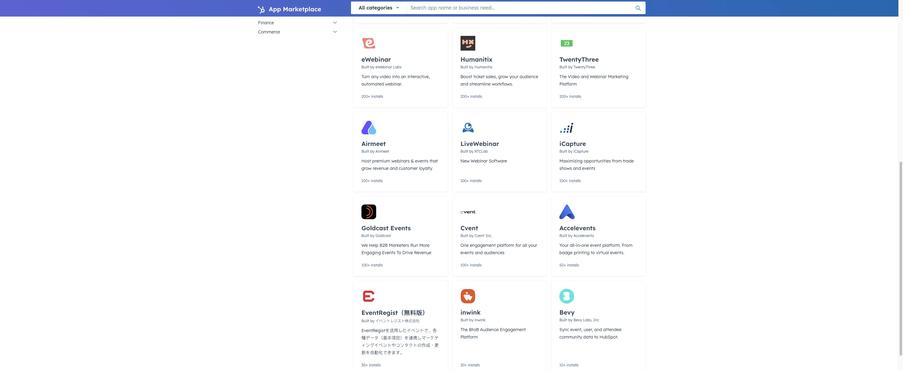 Task type: describe. For each thing, give the bounding box(es) containing it.
boost
[[461, 74, 472, 80]]

built for inwink
[[461, 318, 469, 323]]

one engagement platform for all your events and audiences
[[461, 243, 538, 256]]

livewebinar built by rtclab
[[461, 140, 499, 154]]

more
[[420, 243, 430, 248]]

1 vertical spatial inwink
[[475, 318, 486, 323]]

the for inwink
[[461, 327, 468, 333]]

livewebinar
[[461, 140, 499, 148]]

10
[[560, 363, 564, 368]]

by for inwink
[[470, 318, 474, 323]]

sales,
[[486, 74, 497, 80]]

400
[[362, 10, 368, 14]]

trade
[[623, 158, 634, 164]]

from
[[622, 243, 633, 248]]

+ for twentythree
[[566, 94, 569, 99]]

installs for livewebinar
[[470, 179, 482, 183]]

eventregistを活用したイベントで、各 種データ（基本項目）を連携しマーケテ ィングイベントやコンタクトの作成・更 新を自動化できます。
[[362, 328, 439, 356]]

0 vertical spatial airmeet
[[362, 140, 386, 148]]

Search app name or business need... search field
[[407, 2, 646, 14]]

workflows.
[[492, 81, 513, 87]]

host premium webinars & events that grow revenue and customer loyalty
[[362, 158, 438, 171]]

100 for icapture
[[560, 179, 566, 183]]

turn
[[362, 74, 370, 80]]

by for livewebinar
[[470, 149, 474, 154]]

webinar inside the video and webinar marketing platform
[[590, 74, 607, 80]]

productivity link
[[255, 9, 344, 18]]

twentythree inside 'twentythree built by twentythree'
[[574, 65, 596, 69]]

marketplace
[[283, 5, 321, 13]]

events inside the goldcast events built by goldcast
[[391, 224, 411, 232]]

one
[[582, 243, 589, 248]]

interactive,
[[408, 74, 430, 80]]

community
[[560, 335, 583, 340]]

btob
[[469, 327, 479, 333]]

grow inside boost ticket sales, grow your audience and streamline workflows.
[[498, 74, 509, 80]]

installs for airmeet
[[371, 179, 383, 183]]

by for airmeet
[[370, 149, 375, 154]]

1 vertical spatial airmeet
[[376, 149, 389, 154]]

b2b
[[380, 243, 388, 248]]

by inside the goldcast events built by goldcast
[[370, 234, 375, 238]]

humanitix built by humanitix
[[461, 56, 493, 69]]

10 + installs
[[560, 363, 579, 368]]

your
[[560, 243, 569, 248]]

eventregistを活用したイベントで、各
[[362, 328, 437, 334]]

30 + installs
[[362, 363, 381, 368]]

event,
[[571, 327, 583, 333]]

software
[[489, 158, 507, 164]]

events for cvent
[[461, 250, 474, 256]]

turn any video into an interactive, automated webinar.
[[362, 74, 430, 87]]

icapture built by icapture
[[560, 140, 589, 154]]

installs for bevy
[[567, 363, 579, 368]]

by for accelevents
[[569, 234, 573, 238]]

0 vertical spatial twentythree
[[560, 56, 599, 63]]

video
[[380, 74, 391, 80]]

by for humanitix
[[470, 65, 474, 69]]

built for airmeet
[[362, 149, 369, 154]]

platform inside the btob audience engagement platform
[[461, 335, 478, 340]]

your all-in-one event platform. from badge printing to virtual events.
[[560, 243, 633, 256]]

ticket
[[474, 74, 485, 80]]

100 for airmeet
[[362, 179, 368, 183]]

platform
[[497, 243, 515, 248]]

customer service
[[258, 2, 294, 7]]

maximizing opportunities from trade shows and events
[[560, 158, 634, 171]]

200 for humanitix
[[461, 94, 467, 99]]

revenue
[[373, 166, 389, 171]]

audience
[[520, 74, 538, 80]]

inc
[[594, 318, 599, 323]]

badge
[[560, 250, 573, 256]]

the video and webinar marketing platform
[[560, 74, 629, 87]]

installs for cvent
[[470, 263, 482, 268]]

attendee
[[604, 327, 622, 333]]

humanitix inside "humanitix built by humanitix"
[[475, 65, 493, 69]]

cvent built by cvent inc.
[[461, 224, 492, 238]]

engagement
[[470, 243, 496, 248]]

100 + installs for livewebinar
[[461, 179, 482, 183]]

webinar.
[[385, 81, 402, 87]]

built for eventregist（無料版）
[[362, 319, 369, 324]]

0 vertical spatial inwink
[[461, 309, 481, 317]]

0 vertical spatial icapture
[[560, 140, 586, 148]]

sync
[[560, 327, 570, 333]]

+ for livewebinar
[[467, 179, 469, 183]]

installs for humanitix
[[470, 94, 482, 99]]

grow inside host premium webinars & events that grow revenue and customer loyalty
[[362, 166, 372, 171]]

built for bevy
[[560, 318, 568, 323]]

built for icapture
[[560, 149, 568, 154]]

engaging
[[362, 250, 381, 256]]

+ for eventregist（無料版）
[[366, 363, 368, 368]]

platform.
[[603, 243, 621, 248]]

loyalty
[[419, 166, 433, 171]]

200 + installs for ewebinar
[[362, 94, 383, 99]]

+ for goldcast
[[368, 263, 370, 268]]

0 vertical spatial goldcast
[[362, 224, 389, 232]]

installs for eventregist（無料版）
[[369, 363, 381, 368]]

by for twentythree
[[569, 65, 573, 69]]

20 + installs
[[461, 363, 480, 368]]

by for bevy
[[569, 318, 573, 323]]

engagement
[[500, 327, 526, 333]]

and inside the one engagement platform for all your events and audiences
[[475, 250, 483, 256]]

built for accelevents
[[560, 234, 568, 238]]

service
[[279, 2, 294, 7]]

data
[[584, 335, 593, 340]]

labs,
[[583, 318, 593, 323]]

customer
[[399, 166, 418, 171]]

20
[[461, 363, 465, 368]]

50
[[560, 263, 564, 268]]

we help b2b marketers run more engaging events to drive revenue
[[362, 243, 432, 256]]

+ for airmeet
[[368, 179, 370, 183]]

hubspot.
[[600, 335, 619, 340]]

inwink built by inwink
[[461, 309, 486, 323]]

from
[[612, 158, 622, 164]]

種データ（基本項目）を連携しマーケテ
[[362, 336, 439, 341]]

events inside the we help b2b marketers run more engaging events to drive revenue
[[382, 250, 396, 256]]

built for twentythree
[[560, 65, 568, 69]]

host
[[362, 158, 371, 164]]

installs for icapture
[[569, 179, 581, 183]]

to
[[397, 250, 401, 256]]

all categories
[[359, 5, 393, 11]]

app
[[269, 5, 281, 13]]

labs
[[393, 65, 402, 69]]

into
[[392, 74, 400, 80]]

app marketplace
[[269, 5, 321, 13]]

100 + installs for goldcast events
[[362, 263, 383, 268]]

eventregist（無料版）
[[362, 309, 429, 317]]

new
[[461, 158, 470, 164]]

built for cvent
[[461, 234, 469, 238]]



Task type: locate. For each thing, give the bounding box(es) containing it.
airmeet up host
[[362, 140, 386, 148]]

that
[[430, 158, 438, 164]]

1 vertical spatial goldcast
[[376, 234, 391, 238]]

ewebinar up "video"
[[376, 65, 392, 69]]

all categories button
[[351, 2, 407, 14]]

0 vertical spatial the
[[560, 74, 567, 80]]

+ for accelevents
[[564, 263, 566, 268]]

100 + installs for icapture
[[560, 179, 581, 183]]

goldcast events built by goldcast
[[362, 224, 411, 238]]

events inside host premium webinars & events that grow revenue and customer loyalty
[[415, 158, 429, 164]]

1 vertical spatial grow
[[362, 166, 372, 171]]

we
[[362, 243, 368, 248]]

built inside airmeet built by airmeet
[[362, 149, 369, 154]]

300 + installs
[[461, 10, 482, 14]]

0 vertical spatial grow
[[498, 74, 509, 80]]

accelevents up one
[[574, 234, 594, 238]]

accelevents inside the accelevents built by accelevents
[[574, 234, 594, 238]]

events inside maximizing opportunities from trade shows and events
[[582, 166, 596, 171]]

100
[[362, 179, 368, 183], [461, 179, 467, 183], [560, 179, 566, 183], [362, 263, 368, 268], [461, 263, 467, 268]]

platform
[[560, 81, 577, 87], [461, 335, 478, 340]]

airmeet up premium
[[376, 149, 389, 154]]

200 for twentythree
[[560, 94, 566, 99]]

your up workflows.
[[510, 74, 519, 80]]

installs for goldcast
[[371, 263, 383, 268]]

and inside host premium webinars & events that grow revenue and customer loyalty
[[390, 166, 398, 171]]

400 + installs
[[362, 10, 384, 14]]

goldcast up the b2b
[[376, 234, 391, 238]]

sync event, user, and attendee community data to hubspot.
[[560, 327, 622, 340]]

to inside your all-in-one event platform. from badge printing to virtual events.
[[591, 250, 595, 256]]

0 horizontal spatial the
[[461, 327, 468, 333]]

video
[[568, 74, 580, 80]]

100 + installs down new
[[461, 179, 482, 183]]

eventregist（無料版） built by イベントレジスト株式会社
[[362, 309, 429, 324]]

0 horizontal spatial webinar
[[471, 158, 488, 164]]

200 for ewebinar
[[362, 94, 368, 99]]

the left video
[[560, 74, 567, 80]]

the
[[560, 74, 567, 80], [461, 327, 468, 333]]

icapture
[[560, 140, 586, 148], [574, 149, 589, 154]]

built inside the livewebinar built by rtclab
[[461, 149, 469, 154]]

new webinar software
[[461, 158, 507, 164]]

1 vertical spatial bevy
[[574, 318, 582, 323]]

+ for bevy
[[564, 363, 566, 368]]

1 horizontal spatial the
[[560, 74, 567, 80]]

accelevents built by accelevents
[[560, 224, 596, 238]]

and down boost
[[461, 81, 469, 87]]

events.
[[611, 250, 625, 256]]

and right user,
[[595, 327, 602, 333]]

and right video
[[581, 74, 589, 80]]

and inside boost ticket sales, grow your audience and streamline workflows.
[[461, 81, 469, 87]]

your right all at the right bottom of the page
[[529, 243, 538, 248]]

finance link
[[255, 18, 344, 27]]

goldcast up help
[[362, 224, 389, 232]]

1 vertical spatial the
[[461, 327, 468, 333]]

100 for goldcast
[[362, 263, 368, 268]]

built inside ewebinar built by ewebinar labs
[[362, 65, 369, 69]]

+ for ewebinar
[[368, 94, 370, 99]]

webinar
[[590, 74, 607, 80], [471, 158, 488, 164]]

maximizing
[[560, 158, 583, 164]]

1 vertical spatial cvent
[[475, 234, 485, 238]]

bevy up sync
[[560, 309, 575, 317]]

by up maximizing
[[569, 149, 573, 154]]

ewebinar up any on the left top of page
[[362, 56, 391, 63]]

1 vertical spatial accelevents
[[574, 234, 594, 238]]

1 horizontal spatial webinar
[[590, 74, 607, 80]]

by down "eventregist（無料版）"
[[370, 319, 375, 324]]

streamline
[[470, 81, 491, 87]]

marketers
[[389, 243, 409, 248]]

customer
[[258, 2, 278, 7]]

premium
[[372, 158, 390, 164]]

1 horizontal spatial grow
[[498, 74, 509, 80]]

cvent up one
[[461, 224, 478, 232]]

an
[[401, 74, 407, 80]]

by inside bevy built by bevy labs, inc
[[569, 318, 573, 323]]

grow
[[498, 74, 509, 80], [362, 166, 372, 171]]

by inside ewebinar built by ewebinar labs
[[370, 65, 375, 69]]

drive
[[403, 250, 413, 256]]

by up btob
[[470, 318, 474, 323]]

+ for cvent
[[467, 263, 469, 268]]

shows
[[560, 166, 572, 171]]

one
[[461, 243, 469, 248]]

installs for inwink
[[468, 363, 480, 368]]

新を自動化できます。
[[362, 350, 405, 356]]

built inside "humanitix built by humanitix"
[[461, 65, 469, 69]]

by up host
[[370, 149, 375, 154]]

and inside sync event, user, and attendee community data to hubspot.
[[595, 327, 602, 333]]

0 vertical spatial humanitix
[[461, 56, 493, 63]]

by up all-
[[569, 234, 573, 238]]

built for humanitix
[[461, 65, 469, 69]]

100 + installs down shows
[[560, 179, 581, 183]]

webinar down rtclab
[[471, 158, 488, 164]]

built inside cvent built by cvent inc.
[[461, 234, 469, 238]]

100 down new
[[461, 179, 467, 183]]

0 vertical spatial events
[[391, 224, 411, 232]]

0 vertical spatial to
[[591, 250, 595, 256]]

for
[[516, 243, 522, 248]]

customer service link
[[255, 0, 344, 9]]

by inside icapture built by icapture
[[569, 149, 573, 154]]

by left rtclab
[[470, 149, 474, 154]]

0 vertical spatial cvent
[[461, 224, 478, 232]]

built
[[362, 65, 369, 69], [461, 65, 469, 69], [560, 65, 568, 69], [362, 149, 369, 154], [461, 149, 469, 154], [560, 149, 568, 154], [560, 234, 568, 238], [362, 234, 369, 238], [461, 234, 469, 238], [461, 318, 469, 323], [560, 318, 568, 323], [362, 319, 369, 324]]

100 + installs for airmeet
[[362, 179, 383, 183]]

by inside 'twentythree built by twentythree'
[[569, 65, 573, 69]]

0 horizontal spatial events
[[415, 158, 429, 164]]

and down maximizing
[[573, 166, 581, 171]]

100 + installs down revenue
[[362, 179, 383, 183]]

built for livewebinar
[[461, 149, 469, 154]]

installs for twentythree
[[570, 94, 581, 99]]

to inside sync event, user, and attendee community data to hubspot.
[[595, 335, 599, 340]]

events
[[391, 224, 411, 232], [382, 250, 396, 256]]

grow down host
[[362, 166, 372, 171]]

inc.
[[486, 234, 492, 238]]

1 vertical spatial twentythree
[[574, 65, 596, 69]]

marketing
[[608, 74, 629, 80]]

1 vertical spatial platform
[[461, 335, 478, 340]]

0 vertical spatial platform
[[560, 81, 577, 87]]

built inside "eventregist（無料版） built by イベントレジスト株式会社"
[[362, 319, 369, 324]]

by inside the livewebinar built by rtclab
[[470, 149, 474, 154]]

by inside inwink built by inwink
[[470, 318, 474, 323]]

100 + installs down one
[[461, 263, 482, 268]]

built for ewebinar
[[362, 65, 369, 69]]

ィングイベントやコンタクトの作成・更
[[362, 343, 439, 348]]

0 vertical spatial bevy
[[560, 309, 575, 317]]

2 horizontal spatial events
[[582, 166, 596, 171]]

1 horizontal spatial your
[[529, 243, 538, 248]]

1 vertical spatial icapture
[[574, 149, 589, 154]]

humanitix
[[461, 56, 493, 63], [475, 65, 493, 69]]

by up video
[[569, 65, 573, 69]]

built inside the accelevents built by accelevents
[[560, 234, 568, 238]]

by inside "humanitix built by humanitix"
[[470, 65, 474, 69]]

0 vertical spatial ewebinar
[[362, 56, 391, 63]]

200 + installs for twentythree
[[560, 94, 581, 99]]

automated
[[362, 81, 384, 87]]

100 + installs down engaging
[[362, 263, 383, 268]]

cvent
[[461, 224, 478, 232], [475, 234, 485, 238]]

0 horizontal spatial your
[[510, 74, 519, 80]]

and inside maximizing opportunities from trade shows and events
[[573, 166, 581, 171]]

airmeet built by airmeet
[[362, 140, 389, 154]]

webinar left marketing
[[590, 74, 607, 80]]

opportunities
[[584, 158, 611, 164]]

1 vertical spatial to
[[595, 335, 599, 340]]

events up marketers
[[391, 224, 411, 232]]

built inside bevy built by bevy labs, inc
[[560, 318, 568, 323]]

and down engagement
[[475, 250, 483, 256]]

finance
[[258, 20, 274, 25]]

all
[[359, 5, 365, 11]]

cvent left inc.
[[475, 234, 485, 238]]

0 horizontal spatial platform
[[461, 335, 478, 340]]

300
[[461, 10, 467, 14]]

0 vertical spatial your
[[510, 74, 519, 80]]

by for cvent
[[470, 234, 474, 238]]

1 vertical spatial ewebinar
[[376, 65, 392, 69]]

by up any on the left top of page
[[370, 65, 375, 69]]

the for twentythree
[[560, 74, 567, 80]]

event
[[590, 243, 602, 248]]

in-
[[576, 243, 582, 248]]

100 down shows
[[560, 179, 566, 183]]

by inside cvent built by cvent inc.
[[470, 234, 474, 238]]

100 down host
[[362, 179, 368, 183]]

audiences
[[484, 250, 505, 256]]

events inside the one engagement platform for all your events and audiences
[[461, 250, 474, 256]]

events for icapture
[[582, 166, 596, 171]]

your inside the one engagement platform for all your events and audiences
[[529, 243, 538, 248]]

1 vertical spatial events
[[382, 250, 396, 256]]

30
[[362, 363, 366, 368]]

events up loyalty
[[415, 158, 429, 164]]

grow up workflows.
[[498, 74, 509, 80]]

by for ewebinar
[[370, 65, 375, 69]]

bevy up 'event,'
[[574, 318, 582, 323]]

by for icapture
[[569, 149, 573, 154]]

0 vertical spatial accelevents
[[560, 224, 596, 232]]

built inside the goldcast events built by goldcast
[[362, 234, 369, 238]]

installs for accelevents
[[567, 263, 579, 268]]

rtclab
[[475, 149, 488, 154]]

1 vertical spatial webinar
[[471, 158, 488, 164]]

by inside the accelevents built by accelevents
[[569, 234, 573, 238]]

accelevents up in-
[[560, 224, 596, 232]]

by inside "eventregist（無料版） built by イベントレジスト株式会社"
[[370, 319, 375, 324]]

50 + installs
[[560, 263, 579, 268]]

any
[[371, 74, 379, 80]]

platform down btob
[[461, 335, 478, 340]]

1 vertical spatial your
[[529, 243, 538, 248]]

100 for cvent
[[461, 263, 467, 268]]

the inside the video and webinar marketing platform
[[560, 74, 567, 80]]

to down event
[[591, 250, 595, 256]]

1 vertical spatial events
[[582, 166, 596, 171]]

and down webinars
[[390, 166, 398, 171]]

&
[[411, 158, 414, 164]]

events down one
[[461, 250, 474, 256]]

100 down engaging
[[362, 263, 368, 268]]

by up boost
[[470, 65, 474, 69]]

events down the b2b
[[382, 250, 396, 256]]

run
[[411, 243, 418, 248]]

100 + installs for cvent
[[461, 263, 482, 268]]

airmeet
[[362, 140, 386, 148], [376, 149, 389, 154]]

installs for ewebinar
[[371, 94, 383, 99]]

by up sync
[[569, 318, 573, 323]]

to right data
[[595, 335, 599, 340]]

+ for inwink
[[465, 363, 467, 368]]

events down opportunities
[[582, 166, 596, 171]]

boost ticket sales, grow your audience and streamline workflows.
[[461, 74, 538, 87]]

built inside 'twentythree built by twentythree'
[[560, 65, 568, 69]]

1 vertical spatial humanitix
[[475, 65, 493, 69]]

all
[[523, 243, 527, 248]]

1 horizontal spatial platform
[[560, 81, 577, 87]]

200 + installs for humanitix
[[461, 94, 482, 99]]

and inside the video and webinar marketing platform
[[581, 74, 589, 80]]

100 for livewebinar
[[461, 179, 467, 183]]

100 down one
[[461, 263, 467, 268]]

platform down video
[[560, 81, 577, 87]]

0 vertical spatial events
[[415, 158, 429, 164]]

0 horizontal spatial grow
[[362, 166, 372, 171]]

your inside boost ticket sales, grow your audience and streamline workflows.
[[510, 74, 519, 80]]

virtual
[[596, 250, 609, 256]]

1 horizontal spatial events
[[461, 250, 474, 256]]

audience
[[480, 327, 499, 333]]

built inside icapture built by icapture
[[560, 149, 568, 154]]

2 vertical spatial events
[[461, 250, 474, 256]]

platform inside the video and webinar marketing platform
[[560, 81, 577, 87]]

ewebinar built by ewebinar labs
[[362, 56, 402, 69]]

the inside the btob audience engagement platform
[[461, 327, 468, 333]]

the left btob
[[461, 327, 468, 333]]

+ for icapture
[[566, 179, 568, 183]]

printing
[[574, 250, 590, 256]]

built inside inwink built by inwink
[[461, 318, 469, 323]]

by up engagement
[[470, 234, 474, 238]]

by inside airmeet built by airmeet
[[370, 149, 375, 154]]

by up help
[[370, 234, 375, 238]]

+ for humanitix
[[467, 94, 469, 99]]

by for eventregist（無料版）
[[370, 319, 375, 324]]

ewebinar
[[362, 56, 391, 63], [376, 65, 392, 69]]

0 vertical spatial webinar
[[590, 74, 607, 80]]

webinars
[[392, 158, 410, 164]]

user,
[[584, 327, 593, 333]]



Task type: vqa. For each thing, say whether or not it's contained in the screenshot.


